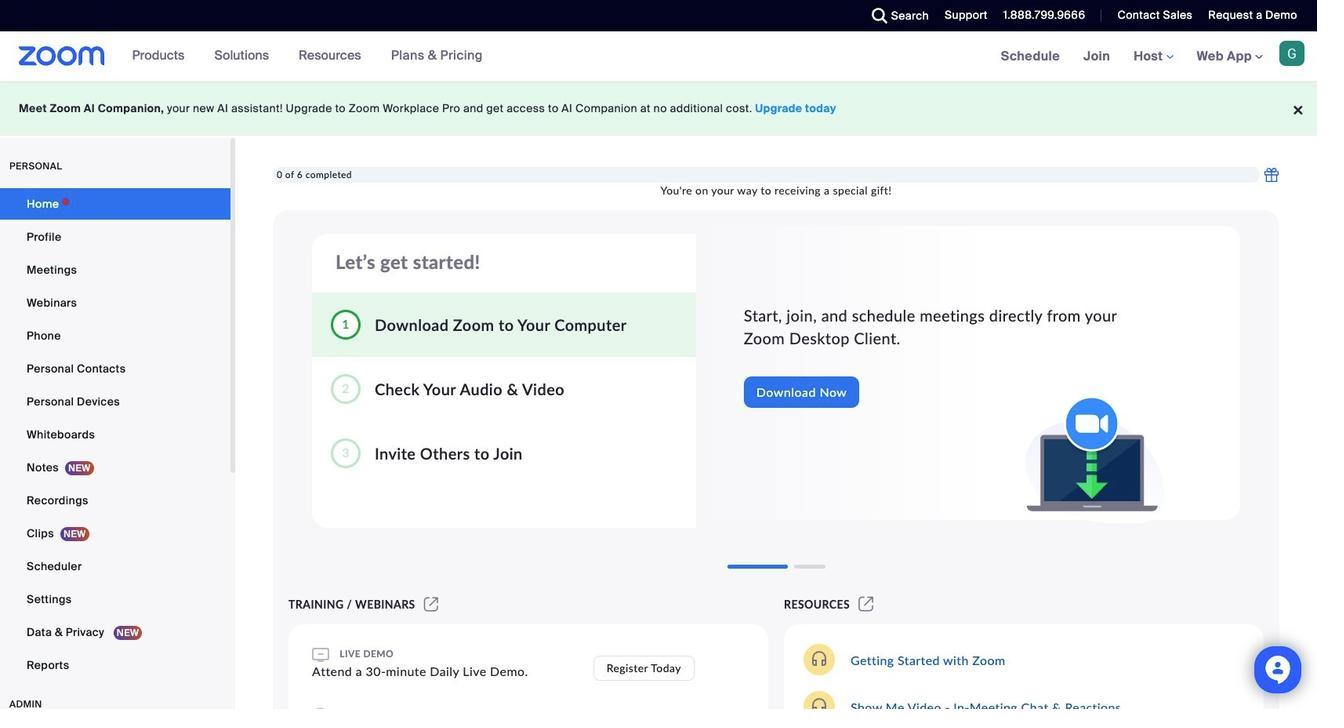 Task type: describe. For each thing, give the bounding box(es) containing it.
personal menu menu
[[0, 188, 231, 682]]

meetings navigation
[[990, 31, 1318, 82]]

profile picture image
[[1280, 41, 1305, 66]]

window new image
[[422, 598, 441, 611]]



Task type: locate. For each thing, give the bounding box(es) containing it.
product information navigation
[[120, 31, 495, 82]]

window new image
[[857, 598, 877, 611]]

banner
[[0, 31, 1318, 82]]

footer
[[0, 82, 1318, 136]]

zoom logo image
[[19, 46, 105, 66]]



Task type: vqa. For each thing, say whether or not it's contained in the screenshot.
heading
no



